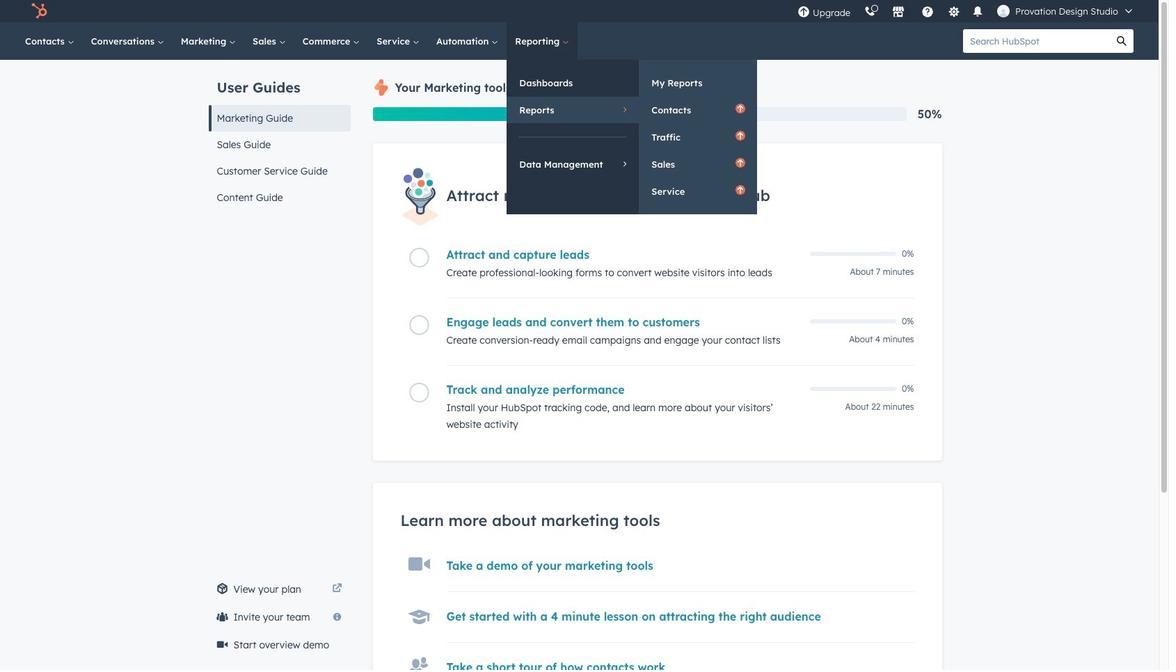 Task type: vqa. For each thing, say whether or not it's contained in the screenshot.
Marketplaces image
yes



Task type: locate. For each thing, give the bounding box(es) containing it.
menu
[[791, 0, 1142, 22]]

link opens in a new window image
[[332, 584, 342, 594]]

marketplaces image
[[892, 6, 905, 19]]

progress bar
[[373, 107, 640, 121]]



Task type: describe. For each thing, give the bounding box(es) containing it.
james peterson image
[[997, 5, 1010, 17]]

Search HubSpot search field
[[963, 29, 1110, 53]]

link opens in a new window image
[[332, 581, 342, 598]]

user guides element
[[208, 60, 350, 211]]

reporting menu
[[507, 60, 757, 214]]



